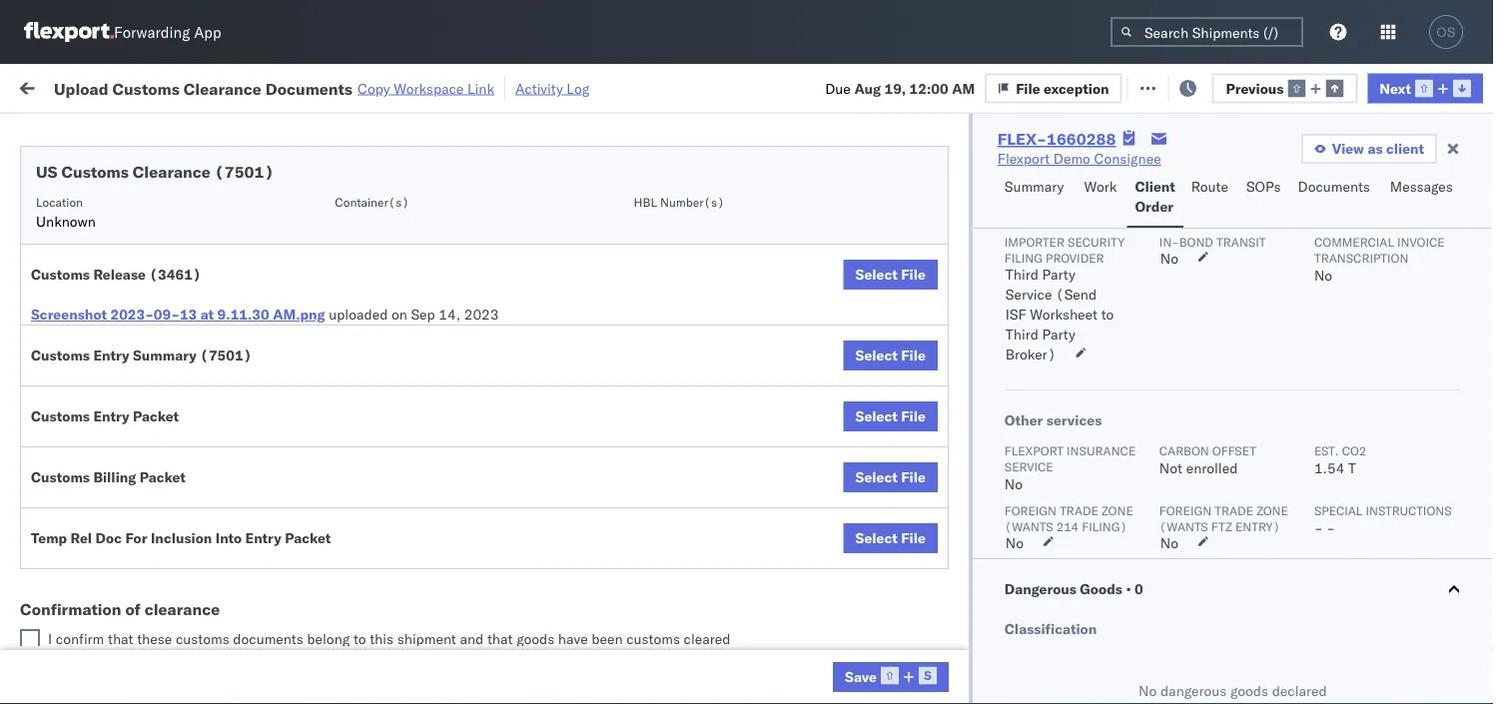 Task type: locate. For each thing, give the bounding box(es) containing it.
bookings
[[871, 640, 929, 657]]

1 lhuu7894563, from the top
[[1230, 463, 1333, 481]]

0 horizontal spatial that
[[108, 630, 133, 648]]

1 pdt, from the top
[[389, 200, 421, 218]]

1 horizontal spatial demo
[[1053, 150, 1090, 167]]

0 horizontal spatial (wants
[[1004, 519, 1053, 534]]

entry for summary
[[93, 347, 129, 364]]

upload customs clearance documents copy workspace link
[[54, 78, 494, 98]]

1 vertical spatial party
[[1042, 326, 1075, 343]]

1 vertical spatial on
[[391, 306, 407, 323]]

goods left the 'have'
[[516, 630, 554, 648]]

3 pdt, from the top
[[389, 288, 421, 306]]

consignee up client
[[1094, 150, 1161, 167]]

container numbers button
[[1220, 151, 1330, 187]]

flex-1889466 down carbon
[[1103, 464, 1206, 481]]

1 schedule pickup from los angeles, ca link from the top
[[46, 232, 284, 272]]

4 flex-1889466 from the top
[[1103, 596, 1206, 613]]

0 horizontal spatial -
[[1030, 684, 1038, 701]]

customs up billing
[[95, 409, 151, 426]]

confirm for confirm delivery
[[46, 595, 97, 612]]

next
[[1379, 79, 1411, 97]]

2 4, from the top
[[454, 244, 467, 262]]

select file button for customs entry packet
[[843, 401, 938, 431]]

1889466 right 0
[[1146, 596, 1206, 613]]

billing
[[93, 468, 136, 486]]

uetu5238478 for 4:00 pm pst, dec 23, 2022
[[1337, 551, 1434, 569]]

2 flex-1889466 from the top
[[1103, 508, 1206, 525]]

8 resize handle column header from the left
[[1326, 155, 1350, 704]]

invoice
[[1397, 234, 1445, 249]]

clearance down customs entry summary (7501)
[[155, 409, 219, 426]]

schedule delivery appointment button
[[46, 198, 246, 220], [46, 330, 246, 352], [46, 506, 246, 528], [46, 682, 246, 704]]

2 abcdefg78456546 from the top
[[1360, 552, 1493, 569]]

no
[[1160, 250, 1179, 267], [1314, 267, 1332, 284], [1004, 475, 1023, 493], [1005, 534, 1024, 552], [1160, 534, 1179, 552], [1139, 682, 1157, 700]]

1 vertical spatial clearance
[[133, 162, 211, 182]]

documents
[[233, 630, 303, 648]]

that down "confirmation of clearance"
[[108, 630, 133, 648]]

2 ceau7522281, hlxu6269489, hlxu80 from the top
[[1230, 244, 1493, 261]]

23, down the 12,
[[440, 684, 462, 701]]

other
[[1004, 411, 1043, 429]]

rel
[[71, 529, 92, 547]]

1 vertical spatial flexport
[[1004, 443, 1064, 458]]

0 vertical spatial flexport
[[997, 150, 1050, 167]]

(7501) down 9.11.30
[[200, 347, 252, 364]]

0 horizontal spatial work
[[217, 77, 252, 95]]

party
[[1042, 266, 1075, 283], [1042, 326, 1075, 343]]

1 vertical spatial demo
[[797, 640, 834, 657]]

7 11:59 from the top
[[322, 640, 361, 657]]

0 vertical spatial (7501)
[[215, 162, 274, 182]]

schedule up "rel"
[[46, 507, 105, 524]]

no down other
[[1004, 475, 1023, 493]]

documents left copy
[[265, 78, 353, 98]]

2023 right the 12,
[[474, 640, 509, 657]]

4 schedule delivery appointment from the top
[[46, 683, 246, 700]]

upload inside upload customs clearance documents
[[46, 409, 91, 426]]

flex-1660288
[[997, 129, 1116, 149]]

zone up filing)
[[1102, 503, 1133, 518]]

numbers inside container numbers
[[1230, 171, 1280, 186]]

2023 for 11:59 pm pst, jan 12, 2023
[[474, 640, 509, 657]]

2022 for fourth the schedule pickup from los angeles, ca link from the bottom of the page
[[470, 288, 505, 306]]

2 vertical spatial uetu5238478
[[1337, 551, 1434, 569]]

0 horizontal spatial customs
[[176, 630, 229, 648]]

Search Shipments (/) text field
[[1111, 17, 1303, 47]]

1 vertical spatial third
[[1005, 326, 1038, 343]]

to
[[1101, 306, 1114, 323], [353, 630, 366, 648]]

view as client
[[1332, 140, 1424, 157]]

2130387
[[1146, 684, 1206, 701]]

2023-
[[110, 306, 154, 323]]

service for flexport
[[1004, 459, 1053, 474]]

0 horizontal spatial demo
[[797, 640, 834, 657]]

zone for entry)
[[1256, 503, 1288, 518]]

forwarding app
[[114, 22, 221, 41]]

2 ca from the top
[[46, 297, 65, 315]]

0 horizontal spatial zone
[[1102, 503, 1133, 518]]

4 hlxu6269489, from the top
[[1337, 332, 1439, 349]]

3 schedule delivery appointment from the top
[[46, 507, 246, 524]]

fcl
[[656, 200, 681, 218], [656, 244, 681, 262], [656, 376, 681, 393], [656, 508, 681, 525], [656, 552, 681, 569], [656, 640, 681, 657], [656, 684, 681, 701]]

0 vertical spatial test123456
[[1360, 244, 1444, 262]]

pickup down customs entry summary (7501)
[[109, 365, 152, 382]]

2 customs from the left
[[626, 630, 680, 648]]

1 schedule delivery appointment link from the top
[[46, 198, 246, 218]]

cleared
[[684, 630, 730, 648]]

no down "transcription"
[[1314, 267, 1332, 284]]

1889466 down the foreign trade zone (wants ftz entry)
[[1146, 552, 1206, 569]]

1 vertical spatial confirm
[[46, 595, 97, 612]]

schedule delivery appointment for fourth schedule delivery appointment 'link' from the bottom of the page
[[46, 199, 246, 217]]

service inside flexport insurance service no
[[1004, 459, 1053, 474]]

clearance inside upload customs clearance documents
[[155, 409, 219, 426]]

6 ceau7522281, from the top
[[1230, 419, 1333, 437]]

delivery inside confirm delivery link
[[101, 595, 152, 612]]

7 fcl from the top
[[656, 684, 681, 701]]

0 horizontal spatial to
[[353, 630, 366, 648]]

1 horizontal spatial documents
[[265, 78, 353, 98]]

file exception up flex-1660288
[[1016, 79, 1109, 97]]

ftz
[[1211, 519, 1232, 534]]

1 horizontal spatial -
[[1314, 519, 1323, 537]]

foreign
[[1004, 503, 1057, 518], [1159, 503, 1211, 518]]

foreign for foreign trade zone (wants 214 filing)
[[1004, 503, 1057, 518]]

goods left the declared
[[1230, 682, 1268, 700]]

jan left the 12,
[[423, 640, 446, 657]]

1 vertical spatial upload
[[46, 409, 91, 426]]

2022 for third the schedule pickup from los angeles, ca link from the top
[[470, 376, 505, 393]]

0 vertical spatial on
[[488, 77, 504, 95]]

3 uetu5238478 from the top
[[1337, 551, 1434, 569]]

flexport right the cleared
[[741, 640, 793, 657]]

select file for customs billing packet
[[855, 468, 926, 486]]

jan down the '11:59 pm pst, jan 12, 2023'
[[415, 684, 437, 701]]

ca up the "temp"
[[46, 473, 65, 490]]

3 ceau7522281, from the top
[[1230, 288, 1333, 305]]

1 horizontal spatial numbers
[[1433, 163, 1482, 178]]

1 horizontal spatial to
[[1101, 306, 1114, 323]]

1 horizontal spatial zone
[[1256, 503, 1288, 518]]

customs down forwarding
[[112, 78, 180, 98]]

1 vertical spatial uetu5238478
[[1337, 507, 1434, 525]]

nov for 1st the schedule pickup from los angeles, ca link
[[424, 244, 450, 262]]

documents inside button
[[1298, 178, 1370, 195]]

service inside third party service (send isf worksheet to third party broker)
[[1005, 286, 1052, 303]]

1 zone from the left
[[1102, 503, 1133, 518]]

0 horizontal spatial exception
[[1044, 79, 1109, 97]]

on right 205
[[488, 77, 504, 95]]

entry for packet
[[93, 407, 129, 425]]

uploaded
[[329, 306, 388, 323]]

flexport inside flexport insurance service no
[[1004, 443, 1064, 458]]

2 vertical spatial lhuu7894563, uetu5238478
[[1230, 551, 1434, 569]]

3 select file from the top
[[855, 407, 926, 425]]

(7501) down upload customs clearance documents copy workspace link in the left top of the page
[[215, 162, 274, 182]]

filtered
[[20, 122, 69, 140]]

- for special instructions - -
[[1326, 519, 1335, 537]]

1 horizontal spatial summary
[[1004, 178, 1064, 195]]

numbers for container numbers
[[1230, 171, 1280, 186]]

that right "and"
[[487, 630, 513, 648]]

customs up customs billing packet
[[31, 407, 90, 425]]

1846748
[[1146, 200, 1206, 218], [1146, 244, 1206, 262], [1146, 376, 1206, 393], [1146, 420, 1206, 437]]

exception up 1660288
[[1044, 79, 1109, 97]]

Search Work text field
[[822, 71, 1040, 101]]

clearance down import
[[133, 162, 211, 182]]

3 ocean fcl from the top
[[611, 376, 681, 393]]

1 vertical spatial lhuu7894563, uetu5238478
[[1230, 507, 1434, 525]]

abcdefg78456546 down co2
[[1360, 508, 1493, 525]]

1 vertical spatial documents
[[1298, 178, 1370, 195]]

from inside confirm pickup from los angeles, ca
[[147, 541, 177, 558]]

1 vertical spatial entry
[[93, 407, 129, 425]]

zone inside foreign trade zone (wants 214 filing)
[[1102, 503, 1133, 518]]

screenshot 2023-09-13 at 9.11.30 am.png uploaded on sep 14, 2023
[[31, 306, 499, 323]]

ca down the "temp"
[[46, 561, 65, 578]]

2 ocean fcl from the top
[[611, 244, 681, 262]]

to inside third party service (send isf worksheet to third party broker)
[[1101, 306, 1114, 323]]

205
[[459, 77, 485, 95]]

flex-2130387
[[1103, 684, 1206, 701]]

that
[[108, 630, 133, 648], [487, 630, 513, 648]]

lhuu7894563, uetu5238478 down the est.
[[1230, 463, 1434, 481]]

2 vertical spatial 2023
[[465, 684, 500, 701]]

2 schedule pickup from los angeles, ca from the top
[[46, 277, 269, 315]]

schedule up customs entry packet
[[46, 365, 105, 382]]

0 vertical spatial upload
[[54, 78, 108, 98]]

packet for customs entry packet
[[133, 407, 179, 425]]

214
[[1056, 519, 1079, 534]]

2 horizontal spatial documents
[[1298, 178, 1370, 195]]

1 vertical spatial service
[[1004, 459, 1053, 474]]

1 horizontal spatial (wants
[[1159, 519, 1208, 534]]

2022 for confirm pickup from los angeles, ca link
[[469, 552, 504, 569]]

2023
[[464, 306, 499, 323], [474, 640, 509, 657], [465, 684, 500, 701]]

0 vertical spatial service
[[1005, 286, 1052, 303]]

4 ceau7522281, hlxu6269489, hlxu80 from the top
[[1230, 332, 1493, 349]]

0 vertical spatial documents
[[265, 78, 353, 98]]

schedule delivery appointment
[[46, 199, 246, 217], [46, 331, 246, 349], [46, 507, 246, 524], [46, 683, 246, 700]]

numbers for mbl/mawb numbers
[[1433, 163, 1482, 178]]

schedule down confirmation
[[46, 629, 105, 646]]

23, down 13, at bottom left
[[444, 552, 466, 569]]

to left 'this'
[[353, 630, 366, 648]]

summary button
[[996, 169, 1076, 228]]

1 vertical spatial summary
[[133, 347, 197, 364]]

activity log button
[[515, 76, 589, 100]]

confirm delivery link
[[46, 594, 152, 614]]

3 schedule delivery appointment button from the top
[[46, 506, 246, 528]]

0 vertical spatial entry
[[93, 347, 129, 364]]

5 pdt, from the top
[[389, 376, 421, 393]]

1 vertical spatial 23,
[[440, 684, 462, 701]]

bosch ocean test
[[871, 200, 985, 218], [741, 244, 855, 262], [871, 244, 985, 262], [741, 288, 855, 306], [871, 288, 985, 306], [741, 332, 855, 350], [871, 332, 985, 350], [741, 376, 855, 393], [871, 376, 985, 393], [741, 420, 855, 437], [871, 420, 985, 437], [741, 464, 855, 481], [871, 464, 985, 481], [741, 508, 855, 525], [871, 508, 985, 525], [741, 552, 855, 569], [871, 552, 985, 569], [871, 596, 985, 613]]

confirm inside confirm pickup from los angeles, ca
[[46, 541, 97, 558]]

ca down the i
[[46, 649, 65, 666]]

2 select from the top
[[855, 347, 898, 364]]

2 vertical spatial documents
[[46, 429, 118, 446]]

confirm inside confirm delivery link
[[46, 595, 97, 612]]

4 11:59 pm pdt, nov 4, 2022 from the top
[[322, 332, 505, 350]]

1 11:59 from the top
[[322, 200, 361, 218]]

lhuu7894563,
[[1230, 463, 1333, 481], [1230, 507, 1333, 525], [1230, 551, 1333, 569]]

0 vertical spatial lhuu7894563,
[[1230, 463, 1333, 481]]

hbl
[[634, 194, 657, 209]]

foreign inside the foreign trade zone (wants ftz entry)
[[1159, 503, 1211, 518]]

jan for 12,
[[423, 640, 446, 657]]

select file button for customs entry summary (7501)
[[843, 341, 938, 371]]

select file button for customs release (3461)
[[843, 260, 938, 290]]

schedule delivery appointment link down these
[[46, 682, 246, 702]]

3 ca from the top
[[46, 385, 65, 402]]

summary down 09-
[[133, 347, 197, 364]]

3 select file button from the top
[[843, 401, 938, 431]]

3 nov from the top
[[424, 288, 450, 306]]

1 ocean fcl from the top
[[611, 200, 681, 218]]

schedule delivery appointment down these
[[46, 683, 246, 700]]

5 hlxu6269489, from the top
[[1337, 376, 1439, 393]]

1 schedule delivery appointment button from the top
[[46, 198, 246, 220]]

confirm
[[46, 541, 97, 558], [46, 595, 97, 612]]

1 ca from the top
[[46, 253, 65, 271]]

2 flex-1846748 from the top
[[1103, 244, 1206, 262]]

2 select file button from the top
[[843, 341, 938, 371]]

los
[[188, 233, 211, 251], [188, 277, 211, 295], [188, 365, 211, 382], [188, 453, 211, 470], [180, 541, 203, 558], [188, 629, 211, 646]]

bookings test consignee
[[871, 640, 1030, 657]]

select file for customs entry packet
[[855, 407, 926, 425]]

consignee up 'save' at the right bottom of the page
[[838, 640, 905, 657]]

1 horizontal spatial that
[[487, 630, 513, 648]]

hbl number(s)
[[634, 194, 725, 209]]

0 vertical spatial packet
[[133, 407, 179, 425]]

upload customs clearance documents button
[[46, 408, 284, 450]]

test
[[959, 200, 985, 218], [829, 244, 855, 262], [959, 244, 985, 262], [829, 288, 855, 306], [959, 288, 985, 306], [829, 332, 855, 350], [959, 332, 985, 350], [829, 376, 855, 393], [959, 376, 985, 393], [829, 420, 855, 437], [959, 420, 985, 437], [829, 464, 855, 481], [959, 464, 985, 481], [829, 508, 855, 525], [959, 508, 985, 525], [829, 552, 855, 569], [959, 552, 985, 569], [959, 596, 985, 613], [933, 640, 959, 657], [943, 684, 970, 701]]

4 pdt, from the top
[[389, 332, 421, 350]]

activity log
[[515, 79, 589, 97]]

packet down customs entry summary (7501)
[[133, 407, 179, 425]]

0 vertical spatial 23,
[[444, 552, 466, 569]]

3 schedule pickup from los angeles, ca link from the top
[[46, 364, 284, 404]]

upload up by:
[[54, 78, 108, 98]]

None checkbox
[[20, 629, 40, 649]]

2 uetu5238478 from the top
[[1337, 507, 1434, 525]]

documents button
[[1290, 169, 1382, 228]]

1 horizontal spatial goods
[[1230, 682, 1268, 700]]

trade inside the foreign trade zone (wants ftz entry)
[[1215, 503, 1253, 518]]

5 ceau7522281, from the top
[[1230, 376, 1333, 393]]

lhuu7894563, uetu5238478
[[1230, 463, 1434, 481], [1230, 507, 1434, 525], [1230, 551, 1434, 569]]

documents inside upload customs clearance documents
[[46, 429, 118, 446]]

schedule delivery appointment link down '2023-'
[[46, 330, 246, 350]]

3 lhuu7894563, uetu5238478 from the top
[[1230, 551, 1434, 569]]

schedule down workitem at the top left of the page
[[46, 199, 105, 217]]

1 11:59 pm pdt, nov 4, 2022 from the top
[[322, 200, 505, 218]]

0 vertical spatial lhuu7894563, uetu5238478
[[1230, 463, 1434, 481]]

summary
[[1004, 178, 1064, 195], [133, 347, 197, 364]]

3 resize handle column header from the left
[[577, 155, 601, 704]]

0 vertical spatial jan
[[423, 640, 446, 657]]

schedule delivery appointment button down us customs clearance (7501)
[[46, 198, 246, 220]]

work
[[57, 72, 109, 100]]

1 vertical spatial dec
[[415, 552, 441, 569]]

1 abcdefg78456546 from the top
[[1360, 508, 1493, 525]]

log
[[567, 79, 589, 97]]

import work
[[168, 77, 252, 95]]

0 vertical spatial work
[[217, 77, 252, 95]]

select for customs release (3461)
[[855, 266, 898, 283]]

upload up customs billing packet
[[46, 409, 91, 426]]

1 horizontal spatial foreign
[[1159, 503, 1211, 518]]

customs down by:
[[61, 162, 129, 182]]

1 appointment from the top
[[164, 199, 246, 217]]

4 flex-1846748 from the top
[[1103, 420, 1206, 437]]

1 schedule from the top
[[46, 199, 105, 217]]

screenshot 2023-09-13 at 9.11.30 am.png link
[[31, 305, 325, 325]]

dangerous
[[1160, 682, 1227, 700]]

documents down customs entry packet
[[46, 429, 118, 446]]

flex-1889466 button
[[1071, 459, 1210, 487], [1071, 459, 1210, 487], [1071, 503, 1210, 531], [1071, 503, 1210, 531], [1071, 547, 1210, 575], [1071, 547, 1210, 575], [1071, 591, 1210, 619], [1071, 591, 1210, 619]]

select file for customs release (3461)
[[855, 266, 926, 283]]

0 horizontal spatial foreign
[[1004, 503, 1057, 518]]

1 vertical spatial lhuu7894563,
[[1230, 507, 1333, 525]]

appointment down 13
[[164, 331, 246, 349]]

confirm pickup from los angeles, ca
[[46, 541, 261, 578]]

23, for dec
[[444, 552, 466, 569]]

foreign inside foreign trade zone (wants 214 filing)
[[1004, 503, 1057, 518]]

select for customs billing packet
[[855, 468, 898, 486]]

trade up 214
[[1060, 503, 1098, 518]]

packet for customs billing packet
[[140, 468, 186, 486]]

ceau7522281, hlxu6269489, hlxu80 for third the schedule pickup from los angeles, ca link from the top
[[1230, 376, 1493, 393]]

5 hlxu80 from the top
[[1442, 376, 1493, 393]]

inclusion
[[151, 529, 212, 547]]

2 vertical spatial lhuu7894563,
[[1230, 551, 1333, 569]]

1 third from the top
[[1005, 266, 1038, 283]]

appointment for third schedule delivery appointment 'link'
[[164, 507, 246, 524]]

ceau7522281, for third the schedule pickup from los angeles, ca link from the top
[[1230, 376, 1333, 393]]

schedule delivery appointment link
[[46, 198, 246, 218], [46, 330, 246, 350], [46, 506, 246, 526], [46, 682, 246, 702]]

into
[[215, 529, 242, 547]]

lhuu7894563, down the est.
[[1230, 463, 1333, 481]]

1 horizontal spatial consignee
[[963, 640, 1030, 657]]

to right worksheet
[[1101, 306, 1114, 323]]

schedule delivery appointment down us customs clearance (7501)
[[46, 199, 246, 217]]

3 hlxu80 from the top
[[1442, 288, 1493, 305]]

1 horizontal spatial trade
[[1215, 503, 1253, 518]]

0 horizontal spatial goods
[[516, 630, 554, 648]]

1 1889466 from the top
[[1146, 464, 1206, 481]]

third down isf
[[1005, 326, 1038, 343]]

customs left billing
[[31, 468, 90, 486]]

ca
[[46, 253, 65, 271], [46, 297, 65, 315], [46, 385, 65, 402], [46, 473, 65, 490], [46, 561, 65, 578], [46, 649, 65, 666]]

los left into
[[180, 541, 203, 558]]

2 confirm from the top
[[46, 595, 97, 612]]

0 horizontal spatial flexport demo consignee
[[741, 640, 905, 657]]

resize handle column header
[[286, 155, 310, 704], [507, 155, 531, 704], [577, 155, 601, 704], [707, 155, 731, 704], [837, 155, 861, 704], [1037, 155, 1061, 704], [1196, 155, 1220, 704], [1326, 155, 1350, 704], [1457, 155, 1481, 704]]

1 horizontal spatial flexport demo consignee
[[997, 150, 1161, 167]]

1 vertical spatial at
[[200, 306, 214, 323]]

uetu5238478 down t
[[1337, 507, 1434, 525]]

3 select from the top
[[855, 407, 898, 425]]

entry down '2023-'
[[93, 347, 129, 364]]

1 vertical spatial abcdefg78456546
[[1360, 552, 1493, 569]]

trade inside foreign trade zone (wants 214 filing)
[[1060, 503, 1098, 518]]

dec left 13, at bottom left
[[423, 508, 449, 525]]

schedule delivery appointment button down these
[[46, 682, 246, 704]]

1 vertical spatial (7501)
[[200, 347, 252, 364]]

1889466 down carbon
[[1146, 464, 1206, 481]]

on left sep
[[391, 306, 407, 323]]

0 vertical spatial abcdefg78456546
[[1360, 508, 1493, 525]]

0 horizontal spatial trade
[[1060, 503, 1098, 518]]

2 schedule pickup from los angeles, ca button from the top
[[46, 276, 284, 318]]

trade up ftz
[[1215, 503, 1253, 518]]

5 schedule pickup from los angeles, ca from the top
[[46, 629, 269, 666]]

flex-1889466 up 0
[[1103, 552, 1206, 569]]

1 test123456 from the top
[[1360, 244, 1444, 262]]

(wants inside the foreign trade zone (wants ftz entry)
[[1159, 519, 1208, 534]]

1 4, from the top
[[454, 200, 467, 218]]

schedule delivery appointment button up for
[[46, 506, 246, 528]]

schedule delivery appointment link up for
[[46, 506, 246, 526]]

3 fcl from the top
[[656, 376, 681, 393]]

5 ceau7522281, hlxu6269489, hlxu80 from the top
[[1230, 376, 1493, 393]]

2 horizontal spatial -
[[1326, 519, 1335, 537]]

0 vertical spatial demo
[[1053, 150, 1090, 167]]

documents for upload customs clearance documents copy workspace link
[[265, 78, 353, 98]]

activity
[[515, 79, 563, 97]]

party down provider
[[1042, 266, 1075, 283]]

exception down search shipments (/) 'text box'
[[1181, 77, 1246, 95]]

(7501)
[[215, 162, 274, 182], [200, 347, 252, 364]]

uetu5238478 down co2
[[1337, 463, 1434, 481]]

(wants for foreign trade zone (wants 214 filing)
[[1004, 519, 1053, 534]]

flexport down other
[[1004, 443, 1064, 458]]

goods
[[1080, 580, 1122, 598]]

1 select file button from the top
[[843, 260, 938, 290]]

abcdefg78456546
[[1360, 508, 1493, 525], [1360, 552, 1493, 569], [1360, 596, 1493, 613]]

integration test account - karl lagerfeld
[[871, 684, 1131, 701]]

numbers inside 'mbl/mawb numbers' button
[[1433, 163, 1482, 178]]

worksheet
[[1030, 306, 1098, 323]]

- for integration test account - karl lagerfeld
[[1030, 684, 1038, 701]]

flexport. image
[[24, 22, 114, 42]]

11:59 pm pdt, nov 4, 2022
[[322, 200, 505, 218], [322, 244, 505, 262], [322, 288, 505, 306], [322, 332, 505, 350], [322, 376, 505, 393]]

schedule delivery appointment down '2023-'
[[46, 331, 246, 349]]

uetu5238478
[[1337, 463, 1434, 481], [1337, 507, 1434, 525], [1337, 551, 1434, 569]]

view as client button
[[1301, 134, 1437, 164]]

select for customs entry summary (7501)
[[855, 347, 898, 364]]

forwarding app link
[[24, 22, 221, 42]]

7 ocean fcl from the top
[[611, 684, 681, 701]]

schedule down unknown
[[46, 233, 105, 251]]

nov for fourth the schedule pickup from los angeles, ca link from the bottom of the page
[[424, 288, 450, 306]]

5 resize handle column header from the left
[[837, 155, 861, 704]]

zone inside the foreign trade zone (wants ftz entry)
[[1256, 503, 1288, 518]]

3 appointment from the top
[[164, 507, 246, 524]]

for
[[125, 529, 147, 547]]

abcdefg78456546 down instructions
[[1360, 552, 1493, 569]]

(wants inside foreign trade zone (wants 214 filing)
[[1004, 519, 1053, 534]]

4 select file from the top
[[855, 468, 926, 486]]

0 horizontal spatial consignee
[[838, 640, 905, 657]]

0 horizontal spatial summary
[[133, 347, 197, 364]]

6 hlxu80 from the top
[[1442, 419, 1493, 437]]

nov for third the schedule pickup from los angeles, ca link from the top
[[424, 376, 450, 393]]

0 vertical spatial flexport demo consignee
[[997, 150, 1161, 167]]

1 vertical spatial work
[[1084, 178, 1117, 195]]

upload for upload customs clearance documents
[[46, 409, 91, 426]]

summary left flex
[[1004, 178, 1064, 195]]

no inside flexport insurance service no
[[1004, 475, 1023, 493]]

file for customs release (3461)
[[901, 266, 926, 283]]

0 vertical spatial party
[[1042, 266, 1075, 283]]

4 select file button from the top
[[843, 462, 938, 492]]

foreign for foreign trade zone (wants ftz entry)
[[1159, 503, 1211, 518]]

schedule
[[46, 199, 105, 217], [46, 233, 105, 251], [46, 277, 105, 295], [46, 331, 105, 349], [46, 365, 105, 382], [46, 453, 105, 470], [46, 507, 105, 524], [46, 629, 105, 646], [46, 683, 105, 700]]

0 horizontal spatial on
[[391, 306, 407, 323]]

pdt, for third the schedule pickup from los angeles, ca link from the top
[[389, 376, 421, 393]]

order
[[1135, 198, 1173, 215]]

customs inside upload customs clearance documents
[[95, 409, 151, 426]]

lhuu7894563, down the 1.54 at the right bottom of page
[[1230, 507, 1333, 525]]

lhuu7894563, for 11:59 pm pst, dec 13, 2022
[[1230, 507, 1333, 525]]

1 vertical spatial packet
[[140, 468, 186, 486]]

flex-1889466 up flex-2130387
[[1103, 596, 1206, 613]]

appointment down us customs clearance (7501)
[[164, 199, 246, 217]]

1 vertical spatial jan
[[415, 684, 437, 701]]

confirm up confirm
[[46, 595, 97, 612]]

sops button
[[1238, 169, 1290, 228]]

0 vertical spatial summary
[[1004, 178, 1064, 195]]

packet
[[133, 407, 179, 425], [140, 468, 186, 486], [285, 529, 331, 547]]

declared
[[1272, 682, 1327, 700]]

2 schedule delivery appointment link from the top
[[46, 330, 246, 350]]

broker)
[[1005, 346, 1056, 363]]

packet up 4:00
[[285, 529, 331, 547]]

1 schedule delivery appointment from the top
[[46, 199, 246, 217]]

packet right billing
[[140, 468, 186, 486]]

5 4, from the top
[[454, 376, 467, 393]]

ceau7522281, for 1st the schedule pickup from los angeles, ca link
[[1230, 244, 1333, 261]]

lhuu7894563, uetu5238478 down the 1.54 at the right bottom of page
[[1230, 507, 1434, 525]]

5 nov from the top
[[424, 376, 450, 393]]

appointment up inclusion
[[164, 507, 246, 524]]

19,
[[884, 79, 906, 97]]

2022
[[470, 200, 505, 218], [470, 244, 505, 262], [470, 288, 505, 306], [470, 332, 505, 350], [470, 376, 505, 393], [478, 508, 513, 525], [469, 552, 504, 569]]

message
[[268, 77, 324, 95]]

2 vertical spatial abcdefg78456546
[[1360, 596, 1493, 613]]

1 trade from the left
[[1060, 503, 1098, 518]]

uetu5238478 down special instructions - -
[[1337, 551, 1434, 569]]

1889466 left ftz
[[1146, 508, 1206, 525]]

0 vertical spatial third
[[1005, 266, 1038, 283]]

schedule down screenshot at the top
[[46, 331, 105, 349]]

0 vertical spatial confirm
[[46, 541, 97, 558]]

2022 for third schedule delivery appointment 'link'
[[478, 508, 513, 525]]

0 vertical spatial to
[[1101, 306, 1114, 323]]

security
[[1068, 234, 1125, 249]]

1 horizontal spatial customs
[[626, 630, 680, 648]]

0 vertical spatial clearance
[[184, 78, 261, 98]]

1 select file from the top
[[855, 266, 926, 283]]

1 vertical spatial goods
[[1230, 682, 1268, 700]]

0 horizontal spatial documents
[[46, 429, 118, 446]]

los inside confirm pickup from los angeles, ca
[[180, 541, 203, 558]]

select file for customs entry summary (7501)
[[855, 347, 926, 364]]

customs billing packet
[[31, 468, 186, 486]]

2 vertical spatial clearance
[[155, 409, 219, 426]]

1 vertical spatial test123456
[[1360, 376, 1444, 393]]

pickup right "rel"
[[101, 541, 144, 558]]

flex id
[[1071, 163, 1108, 178]]

ca up customs entry packet
[[46, 385, 65, 402]]

consignee up account
[[963, 640, 1030, 657]]



Task type: describe. For each thing, give the bounding box(es) containing it.
12,
[[449, 640, 471, 657]]

previous button
[[1212, 73, 1358, 103]]

2 schedule pickup from los angeles, ca link from the top
[[46, 276, 284, 316]]

2 vertical spatial packet
[[285, 529, 331, 547]]

759 at risk
[[367, 77, 436, 95]]

9 schedule from the top
[[46, 683, 105, 700]]

summary inside button
[[1004, 178, 1064, 195]]

2 resize handle column header from the left
[[507, 155, 531, 704]]

(3461)
[[149, 266, 201, 283]]

6 hlxu6269489, from the top
[[1337, 419, 1439, 437]]

filing)
[[1082, 519, 1127, 534]]

trade for ftz
[[1215, 503, 1253, 518]]

5 schedule pickup from los angeles, ca link from the top
[[46, 628, 284, 668]]

my work
[[20, 72, 109, 100]]

2 vertical spatial entry
[[245, 529, 281, 547]]

3 1846748 from the top
[[1146, 376, 1206, 393]]

file for customs billing packet
[[901, 468, 926, 486]]

lhuu7894563, uetu5238478 for 4:00 pm pst, dec 23, 2022
[[1230, 551, 1434, 569]]

(7501) for customs entry summary (7501)
[[200, 347, 252, 364]]

container numbers
[[1230, 155, 1284, 186]]

3 11:59 from the top
[[322, 288, 361, 306]]

7 resize handle column header from the left
[[1196, 155, 1220, 704]]

0 vertical spatial at
[[396, 77, 409, 95]]

ceau7522281, for upload customs clearance documents link
[[1230, 419, 1333, 437]]

(7501) for us customs clearance (7501)
[[215, 162, 274, 182]]

entry)
[[1235, 519, 1280, 534]]

3 4, from the top
[[454, 288, 467, 306]]

1 nov from the top
[[424, 200, 450, 218]]

os
[[1436, 24, 1456, 39]]

am.png
[[273, 306, 325, 323]]

09-
[[154, 306, 180, 323]]

1 ceau7522281, from the top
[[1230, 200, 1333, 217]]

confirm pickup from los angeles, ca button
[[46, 540, 284, 582]]

select file button for customs billing packet
[[843, 462, 938, 492]]

4 hlxu80 from the top
[[1442, 332, 1493, 349]]

pickup down upload customs clearance documents
[[109, 453, 152, 470]]

i confirm that these customs documents belong to this shipment and that goods have been customs cleared
[[48, 630, 730, 648]]

3 11:59 pm pdt, nov 4, 2022 from the top
[[322, 288, 505, 306]]

by:
[[72, 122, 91, 140]]

3 hlxu6269489, from the top
[[1337, 288, 1439, 305]]

confirm for confirm pickup from los angeles, ca
[[46, 541, 97, 558]]

number(s)
[[660, 194, 725, 209]]

2022 for 1st the schedule pickup from los angeles, ca link
[[470, 244, 505, 262]]

transit
[[1216, 234, 1266, 249]]

3 abcdefg78456546 from the top
[[1360, 596, 1493, 613]]

sep
[[411, 306, 435, 323]]

6 fcl from the top
[[656, 640, 681, 657]]

and
[[460, 630, 484, 648]]

9 resize handle column header from the left
[[1457, 155, 1481, 704]]

1 schedule pickup from los angeles, ca from the top
[[46, 233, 269, 271]]

flexport insurance service no
[[1004, 443, 1136, 493]]

filing
[[1004, 250, 1043, 265]]

1 ceau7522281, hlxu6269489, hlxu80 from the top
[[1230, 200, 1493, 217]]

3 flex-1889466 from the top
[[1103, 552, 1206, 569]]

(0)
[[324, 77, 350, 95]]

clearance
[[145, 599, 220, 619]]

8:30
[[322, 684, 352, 701]]

confirm pickup from los angeles, ca link
[[46, 540, 284, 580]]

actions
[[1433, 163, 1474, 178]]

5 schedule pickup from los angeles, ca button from the top
[[46, 628, 284, 670]]

1 vertical spatial flexport demo consignee
[[741, 640, 905, 657]]

ceau7522281, hlxu6269489, hlxu80 for 1st the schedule pickup from los angeles, ca link
[[1230, 244, 1493, 261]]

dec for 23,
[[415, 552, 441, 569]]

clearance for us customs clearance (7501)
[[133, 162, 211, 182]]

6 ocean fcl from the top
[[611, 640, 681, 657]]

clearance for upload customs clearance documents copy workspace link
[[184, 78, 261, 98]]

pst, for 4:00 pm pst, dec 23, 2022
[[381, 552, 411, 569]]

previous
[[1226, 79, 1284, 97]]

select for temp rel doc for inclusion into entry packet
[[855, 529, 898, 547]]

3 1889466 from the top
[[1146, 552, 1206, 569]]

co2
[[1342, 443, 1367, 458]]

angeles, inside confirm pickup from los angeles, ca
[[206, 541, 261, 558]]

no up dangerous
[[1005, 534, 1024, 552]]

belong
[[307, 630, 350, 648]]

pst, for 11:59 pm pst, jan 12, 2023
[[389, 640, 420, 657]]

ceau7522281, for fourth the schedule pickup from los angeles, ca link from the bottom of the page
[[1230, 288, 1333, 305]]

documents for upload customs clearance documents
[[46, 429, 118, 446]]

confirm delivery
[[46, 595, 152, 612]]

batch
[[1382, 77, 1421, 95]]

not
[[1159, 459, 1182, 477]]

2 1889466 from the top
[[1146, 508, 1206, 525]]

uetu5238478 for 11:59 pm pst, dec 13, 2022
[[1337, 507, 1434, 525]]

client
[[1386, 140, 1424, 157]]

lhuu7894563, uetu5238478 for 11:59 pm pst, dec 13, 2022
[[1230, 507, 1434, 525]]

•
[[1126, 580, 1131, 598]]

pdt, for 1st the schedule pickup from los angeles, ca link
[[389, 244, 421, 262]]

2 hlxu6269489, from the top
[[1337, 244, 1439, 261]]

4 1889466 from the top
[[1146, 596, 1206, 613]]

risk
[[412, 77, 436, 95]]

4 ocean fcl from the top
[[611, 508, 681, 525]]

23, for jan
[[440, 684, 462, 701]]

route
[[1191, 178, 1228, 195]]

1 lhuu7894563, uetu5238478 from the top
[[1230, 463, 1434, 481]]

abcdefg78456546 for 11:59 pm pst, dec 13, 2022
[[1360, 508, 1493, 525]]

importer
[[1004, 234, 1064, 249]]

karl
[[1042, 684, 1068, 701]]

client
[[1135, 178, 1175, 195]]

file for customs entry packet
[[901, 407, 926, 425]]

select file button for temp rel doc for inclusion into entry packet
[[843, 523, 938, 553]]

1660288
[[1047, 129, 1116, 149]]

1 uetu5238478 from the top
[[1337, 463, 1434, 481]]

messages button
[[1382, 169, 1464, 228]]

los down upload customs clearance documents button at the bottom left of page
[[188, 453, 211, 470]]

lhuu7894563, for 4:00 pm pst, dec 23, 2022
[[1230, 551, 1333, 569]]

container
[[1230, 155, 1284, 170]]

ca inside confirm pickup from los angeles, ca
[[46, 561, 65, 578]]

4 ceau7522281, from the top
[[1230, 332, 1333, 349]]

insurance
[[1067, 443, 1136, 458]]

schedule delivery appointment for second schedule delivery appointment 'link' from the top of the page
[[46, 331, 246, 349]]

message (0)
[[268, 77, 350, 95]]

2 11:59 from the top
[[322, 244, 361, 262]]

0 vertical spatial 2023
[[464, 306, 499, 323]]

2 vertical spatial flexport
[[741, 640, 793, 657]]

dec for 13,
[[423, 508, 449, 525]]

ceau7522281, hlxu6269489, hlxu80 for fourth the schedule pickup from los angeles, ca link from the bottom of the page
[[1230, 288, 1493, 305]]

select for customs entry packet
[[855, 407, 898, 425]]

filtered by:
[[20, 122, 91, 140]]

12:00
[[909, 79, 948, 97]]

14,
[[439, 306, 460, 323]]

4 schedule pickup from los angeles, ca button from the top
[[46, 452, 284, 494]]

client order button
[[1127, 169, 1183, 228]]

app
[[194, 22, 221, 41]]

1 horizontal spatial on
[[488, 77, 504, 95]]

11:59 pm pst, jan 12, 2023
[[322, 640, 509, 657]]

5 fcl from the top
[[656, 552, 681, 569]]

next button
[[1367, 73, 1483, 103]]

in-bond transit
[[1159, 234, 1266, 249]]

pdt, for fourth the schedule pickup from los angeles, ca link from the bottom of the page
[[389, 288, 421, 306]]

gvcu5265864
[[1230, 683, 1329, 701]]

5 11:59 pm pdt, nov 4, 2022 from the top
[[322, 376, 505, 393]]

flex id button
[[1061, 159, 1200, 179]]

5 11:59 from the top
[[322, 376, 361, 393]]

isf
[[1005, 306, 1026, 323]]

5 ocean fcl from the top
[[611, 552, 681, 569]]

2 third from the top
[[1005, 326, 1038, 343]]

pickup down "of" in the left of the page
[[109, 629, 152, 646]]

2 schedule from the top
[[46, 233, 105, 251]]

integration
[[871, 684, 940, 701]]

4 1846748 from the top
[[1146, 420, 1206, 437]]

workspace
[[394, 79, 464, 97]]

los up (3461)
[[188, 233, 211, 251]]

copy
[[358, 79, 390, 97]]

4 ca from the top
[[46, 473, 65, 490]]

pst, for 8:30 pm pst, jan 23, 2023
[[381, 684, 411, 701]]

4 schedule from the top
[[46, 331, 105, 349]]

foreign trade zone (wants ftz entry)
[[1159, 503, 1288, 534]]

appointment for second schedule delivery appointment 'link' from the top of the page
[[164, 331, 246, 349]]

appointment for 1st schedule delivery appointment 'link' from the bottom
[[164, 683, 246, 700]]

ceau7522281, hlxu6269489, hlxu80 for upload customs clearance documents link
[[1230, 419, 1493, 437]]

no inside commercial invoice transcription no
[[1314, 267, 1332, 284]]

4 fcl from the top
[[656, 508, 681, 525]]

0 vertical spatial goods
[[516, 630, 554, 648]]

6 ca from the top
[[46, 649, 65, 666]]

6 11:59 from the top
[[322, 508, 361, 525]]

clearance for upload customs clearance documents
[[155, 409, 219, 426]]

2 that from the left
[[487, 630, 513, 648]]

4 schedule pickup from los angeles, ca from the top
[[46, 453, 269, 490]]

no down in-
[[1160, 250, 1179, 267]]

importer security filing provider
[[1004, 234, 1125, 265]]

abcdefg78456546 for 4:00 pm pst, dec 23, 2022
[[1360, 552, 1493, 569]]

trade for 214
[[1060, 503, 1098, 518]]

1 resize handle column header from the left
[[286, 155, 310, 704]]

pickup up release
[[109, 233, 152, 251]]

los down clearance
[[188, 629, 211, 646]]

759
[[367, 77, 393, 95]]

flexport demo consignee link
[[997, 149, 1161, 169]]

i
[[48, 630, 52, 648]]

1 vertical spatial to
[[353, 630, 366, 648]]

customs up screenshot at the top
[[31, 266, 90, 283]]

zone for filing)
[[1102, 503, 1133, 518]]

forwarding
[[114, 22, 190, 41]]

route button
[[1183, 169, 1238, 228]]

aug
[[854, 79, 881, 97]]

2 horizontal spatial consignee
[[1094, 150, 1161, 167]]

1 hlxu6269489, from the top
[[1337, 200, 1439, 217]]

6 schedule from the top
[[46, 453, 105, 470]]

1 1846748 from the top
[[1146, 200, 1206, 218]]

8:30 pm pst, jan 23, 2023
[[322, 684, 500, 701]]

1 flex-1846748 from the top
[[1103, 200, 1206, 218]]

5 schedule from the top
[[46, 365, 105, 382]]

temp
[[31, 529, 67, 547]]

us customs clearance (7501)
[[36, 162, 274, 182]]

select file for temp rel doc for inclusion into entry packet
[[855, 529, 926, 547]]

2 fcl from the top
[[656, 244, 681, 262]]

schedule delivery appointment for 1st schedule delivery appointment 'link' from the bottom
[[46, 683, 246, 700]]

4 nov from the top
[[424, 332, 450, 350]]

pickup up '2023-'
[[109, 277, 152, 295]]

special instructions - -
[[1314, 503, 1452, 537]]

los up 13
[[188, 277, 211, 295]]

save button
[[833, 662, 949, 692]]

customs down screenshot at the top
[[31, 347, 90, 364]]

4 schedule pickup from los angeles, ca link from the top
[[46, 452, 284, 492]]

carbon offset not enrolled
[[1159, 443, 1256, 477]]

3 flex-1846748 from the top
[[1103, 376, 1206, 393]]

13,
[[453, 508, 475, 525]]

batch action button
[[1351, 71, 1482, 101]]

pst, for 11:59 pm pst, dec 13, 2022
[[389, 508, 420, 525]]

1 flex-1889466 from the top
[[1103, 464, 1206, 481]]

los down 13
[[188, 365, 211, 382]]

workitem
[[22, 163, 74, 178]]

service for third
[[1005, 286, 1052, 303]]

jan for 23,
[[415, 684, 437, 701]]

(send
[[1056, 286, 1097, 303]]

no down the foreign trade zone (wants ftz entry)
[[1160, 534, 1179, 552]]

schedule delivery appointment for third schedule delivery appointment 'link'
[[46, 507, 246, 524]]

mbl/mawb numbers button
[[1350, 159, 1493, 179]]

0 horizontal spatial file exception
[[1016, 79, 1109, 97]]

pickup inside confirm pickup from los angeles, ca
[[101, 541, 144, 558]]

est. co2 1.54 t
[[1314, 443, 1367, 477]]

1 fcl from the top
[[656, 200, 681, 218]]

4 4, from the top
[[454, 332, 467, 350]]

location
[[36, 194, 83, 209]]

1 horizontal spatial file exception
[[1153, 77, 1246, 95]]

no left dangerous
[[1139, 682, 1157, 700]]

appointment for fourth schedule delivery appointment 'link' from the bottom of the page
[[164, 199, 246, 217]]

file for temp rel doc for inclusion into entry packet
[[901, 529, 926, 547]]

1 schedule pickup from los angeles, ca button from the top
[[46, 232, 284, 274]]

dangerous goods • 0
[[1004, 580, 1143, 598]]

file for customs entry summary (7501)
[[901, 347, 926, 364]]

copy workspace link button
[[358, 79, 494, 97]]

0 horizontal spatial at
[[200, 306, 214, 323]]

2023 for 8:30 pm pst, jan 23, 2023
[[465, 684, 500, 701]]

6 resize handle column header from the left
[[1037, 155, 1061, 704]]

due aug 19, 12:00 am
[[825, 79, 975, 97]]

8 schedule from the top
[[46, 629, 105, 646]]

am
[[952, 79, 975, 97]]

unknown
[[36, 213, 96, 230]]

4:00
[[322, 552, 352, 569]]

3 schedule delivery appointment link from the top
[[46, 506, 246, 526]]

3 schedule pickup from los angeles, ca button from the top
[[46, 364, 284, 406]]

(wants for foreign trade zone (wants ftz entry)
[[1159, 519, 1208, 534]]

1 horizontal spatial exception
[[1181, 77, 1246, 95]]

upload for upload customs clearance documents copy workspace link
[[54, 78, 108, 98]]



Task type: vqa. For each thing, say whether or not it's contained in the screenshot.


